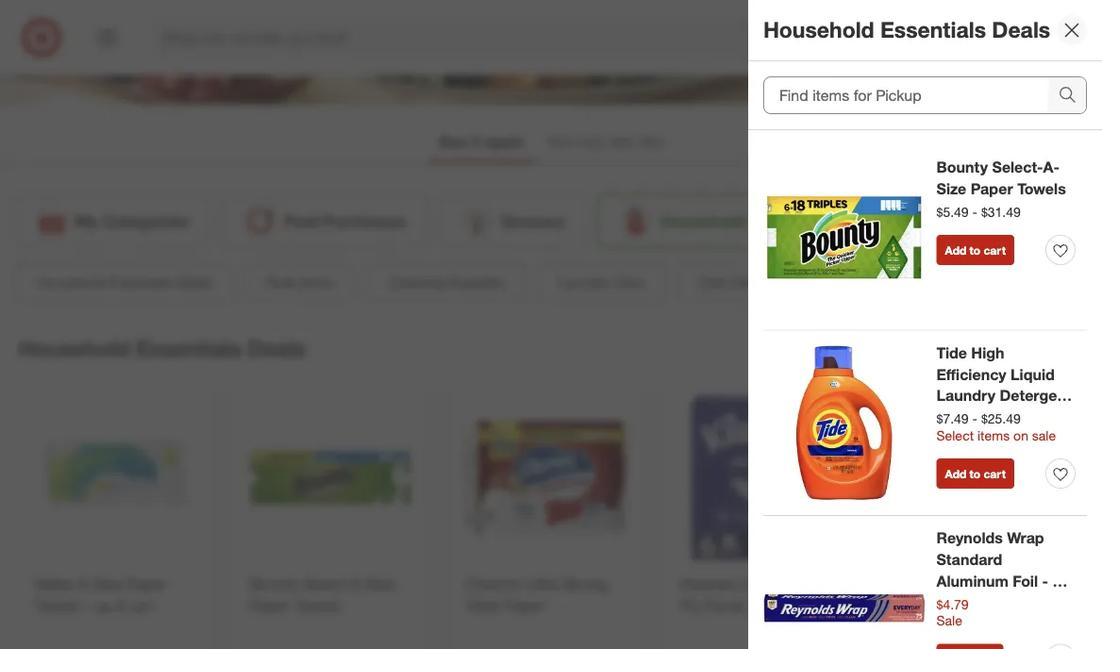 Task type: locate. For each thing, give the bounding box(es) containing it.
add down 'select'
[[946, 467, 967, 481]]

0 horizontal spatial &
[[116, 596, 126, 615]]

detergents
[[732, 273, 802, 291]]

efficiency
[[937, 365, 1007, 384]]

2 horizontal spatial size
[[937, 180, 967, 198]]

supplies down "grocery" button
[[449, 273, 504, 291]]

ultra inside charmin ultra strong toilet paper
[[527, 575, 559, 593]]

-
[[973, 204, 978, 220], [937, 408, 943, 427], [973, 411, 978, 427], [1043, 572, 1049, 591], [85, 596, 90, 615]]

75
[[1053, 572, 1070, 591]]

laundry inside laundry care button
[[559, 273, 611, 291]]

1 horizontal spatial a-
[[351, 575, 367, 593]]

1 horizontal spatial select-
[[993, 158, 1044, 177]]

2 add to cart from the top
[[946, 467, 1006, 481]]

add
[[946, 243, 967, 258], [946, 467, 967, 481]]

tide high efficiency liquid laundry detergent - original image
[[764, 342, 926, 504], [764, 342, 926, 504]]

charmin ultra strong toilet paper
[[466, 575, 608, 615]]

towels
[[1018, 180, 1067, 198], [35, 596, 80, 615], [295, 596, 340, 615]]

1 horizontal spatial supplies
[[1007, 273, 1062, 291]]

1 vertical spatial to
[[970, 467, 981, 481]]

towels inside bounty select-a-size paper towels
[[295, 596, 340, 615]]

make-a-size paper towels - up & up™ image
[[31, 394, 199, 562], [31, 394, 199, 562]]

grocery button
[[439, 194, 587, 248]]

add to cart button for paper
[[937, 235, 1015, 266]]

cleaning down 'women's clothing' button at the right
[[948, 273, 1003, 291]]

household essentials deals up 'find items for pickup' search box
[[764, 17, 1051, 43]]

deals inside button
[[177, 273, 213, 291]]

1 cart from the top
[[984, 243, 1006, 258]]

0 vertical spatial add to cart
[[946, 243, 1006, 258]]

1 vertical spatial add to cart button
[[937, 459, 1015, 489]]

ultra up the 'tissue'
[[740, 575, 772, 593]]

original
[[948, 408, 1004, 427]]

- inside tide high efficiency liquid laundry detergent - original
[[937, 408, 943, 427]]

2 horizontal spatial deals
[[993, 17, 1051, 43]]

bulk items
[[268, 273, 335, 291]]

add to cart down items
[[946, 467, 1006, 481]]

size for bounty select-a- size paper towels
[[937, 180, 967, 198]]

1 horizontal spatial bounty
[[937, 158, 989, 177]]

buy it again
[[440, 132, 524, 151]]

laundry care button
[[537, 263, 666, 302]]

add to cart button down items
[[937, 459, 1015, 489]]

1 cleaning from the left
[[389, 273, 445, 291]]

liquid
[[1011, 365, 1056, 384]]

reynolds wrap standard aluminum foil - 75 sq ft image
[[764, 528, 926, 650], [764, 528, 926, 650]]

select- for bounty select-a- size paper towels
[[993, 158, 1044, 177]]

add to cart down the women's
[[946, 243, 1006, 258]]

items
[[300, 273, 335, 291]]

high
[[972, 344, 1005, 362]]

to
[[970, 243, 981, 258], [970, 467, 981, 481]]

0 horizontal spatial select-
[[303, 575, 351, 593]]

0 vertical spatial to
[[970, 243, 981, 258]]

to for paper
[[970, 243, 981, 258]]

cart for laundry
[[984, 467, 1006, 481]]

charmin ultra strong toilet paper image
[[462, 394, 630, 562], [462, 394, 630, 562]]

1 vertical spatial deals
[[177, 273, 213, 291]]

add to cart button
[[937, 235, 1015, 266], [937, 459, 1015, 489]]

disinfecting
[[856, 273, 931, 291]]

1 vertical spatial &
[[116, 596, 126, 615]]

add down the women's
[[946, 243, 967, 258]]

bounty select-a-size paper towels
[[250, 575, 395, 615]]

1 horizontal spatial laundry
[[937, 387, 996, 405]]

0 vertical spatial bounty
[[937, 158, 989, 177]]

0 horizontal spatial supplies
[[449, 273, 504, 291]]

2 add to cart button from the top
[[937, 459, 1015, 489]]

cleaning supplies
[[389, 273, 504, 291]]

make-
[[35, 575, 78, 593]]

charmin ultra strong toilet paper link
[[466, 573, 626, 617]]

household essentials deals
[[764, 17, 1051, 43], [37, 273, 213, 291], [19, 336, 306, 362]]

paper for bounty select-a-size paper towels
[[250, 596, 290, 615]]

1 add from the top
[[946, 243, 967, 258]]

0 vertical spatial add
[[946, 243, 967, 258]]

a- inside 'bounty select-a- size paper towels'
[[1044, 158, 1060, 177]]

cottonelle flushable wet wipes
[[896, 575, 1035, 615]]

towels for bounty select-a- size paper towels
[[1018, 180, 1067, 198]]

0 vertical spatial &
[[935, 273, 944, 291]]

towels inside 'bounty select-a- size paper towels'
[[1018, 180, 1067, 198]]

1 vertical spatial add
[[946, 467, 967, 481]]

cart
[[984, 243, 1006, 258], [984, 467, 1006, 481]]

2 ultra from the left
[[740, 575, 772, 593]]

0 vertical spatial add to cart button
[[937, 235, 1015, 266]]

laundry care
[[559, 273, 645, 291]]

household essentials deals dialog
[[749, 0, 1103, 650]]

1 vertical spatial cart
[[984, 467, 1006, 481]]

0 horizontal spatial bounty
[[250, 575, 299, 593]]

purchases
[[323, 211, 406, 231]]

bounty
[[937, 158, 989, 177], [250, 575, 299, 593]]

a-
[[1044, 158, 1060, 177], [78, 575, 93, 593], [351, 575, 367, 593]]

laundry left care
[[559, 273, 611, 291]]

household essentials deals down "my categories"
[[37, 273, 213, 291]]

ultra inside kleenex ultra soft 3- ply facial tissue
[[740, 575, 772, 593]]

1 vertical spatial household essentials deals
[[37, 273, 213, 291]]

household essentials deals down household essentials deals button in the left of the page
[[19, 336, 306, 362]]

ultra for kleenex
[[740, 575, 772, 593]]

1 add to cart from the top
[[946, 243, 1006, 258]]

0 vertical spatial laundry
[[559, 273, 611, 291]]

2 horizontal spatial a-
[[1044, 158, 1060, 177]]

2 cleaning from the left
[[948, 273, 1003, 291]]

0 vertical spatial deals
[[993, 17, 1051, 43]]

1 horizontal spatial &
[[935, 273, 944, 291]]

bounty for bounty select-a-size paper towels
[[250, 575, 299, 593]]

laundry down efficiency
[[937, 387, 996, 405]]

size inside make-a-size paper towels - up & up™
[[93, 575, 122, 593]]

bounty inside bounty select-a-size paper towels
[[250, 575, 299, 593]]

charmin
[[466, 575, 523, 593]]

buy it again link
[[429, 123, 536, 163]]

bulk items button
[[246, 263, 356, 302]]

up™
[[130, 596, 155, 615]]

paper inside charmin ultra strong toilet paper
[[505, 596, 545, 615]]

tide
[[937, 344, 968, 362]]

- inside reynolds wrap standard aluminum foil - 75 sq ft
[[1043, 572, 1049, 591]]

1 add to cart button from the top
[[937, 235, 1015, 266]]

essentials up 'find items for pickup' search box
[[881, 17, 987, 43]]

2 add from the top
[[946, 467, 967, 481]]

paper
[[971, 180, 1014, 198], [126, 575, 166, 593], [250, 596, 290, 615], [505, 596, 545, 615]]

size inside bounty select-a-size paper towels
[[367, 575, 395, 593]]

paper inside bounty select-a-size paper towels
[[250, 596, 290, 615]]

select- inside 'bounty select-a- size paper towels'
[[993, 158, 1044, 177]]

to for laundry
[[970, 467, 981, 481]]

aluminum
[[937, 572, 1009, 591]]

1 vertical spatial laundry
[[937, 387, 996, 405]]

ultra
[[527, 575, 559, 593], [740, 575, 772, 593]]

add to cart for paper
[[946, 243, 1006, 258]]

0 horizontal spatial a-
[[78, 575, 93, 593]]

cleaning down "purchases"
[[389, 273, 445, 291]]

add to cart button down the women's
[[937, 235, 1015, 266]]

1 vertical spatial bounty
[[250, 575, 299, 593]]

add to cart
[[946, 243, 1006, 258], [946, 467, 1006, 481]]

0 horizontal spatial towels
[[35, 596, 80, 615]]

1 vertical spatial add to cart
[[946, 467, 1006, 481]]

bounty inside 'bounty select-a- size paper towels'
[[937, 158, 989, 177]]

- inside $7.49 - $25.49 select items on sale
[[973, 411, 978, 427]]

0 vertical spatial cart
[[984, 243, 1006, 258]]

$5.49 - $31.49
[[937, 204, 1022, 220]]

cart down items
[[984, 467, 1006, 481]]

0 horizontal spatial deals
[[177, 273, 213, 291]]

supplies
[[449, 273, 504, 291], [1007, 273, 1062, 291]]

2 horizontal spatial towels
[[1018, 180, 1067, 198]]

3-
[[808, 575, 822, 593]]

paper inside make-a-size paper towels - up & up™
[[126, 575, 166, 593]]

1 ultra from the left
[[527, 575, 559, 593]]

add for tide high efficiency liquid laundry detergent - original
[[946, 467, 967, 481]]

0 horizontal spatial ultra
[[527, 575, 559, 593]]

& right the up
[[116, 596, 126, 615]]

2 vertical spatial deals
[[248, 336, 306, 362]]

household
[[764, 17, 875, 43], [661, 211, 745, 231], [37, 273, 105, 291], [19, 336, 130, 362]]

tide high efficiency liquid laundry detergent - original link
[[937, 342, 1076, 427]]

household essentials
[[661, 211, 830, 231]]

1 to from the top
[[970, 243, 981, 258]]

0 vertical spatial select-
[[993, 158, 1044, 177]]

size inside 'bounty select-a- size paper towels'
[[937, 180, 967, 198]]

- right $5.49
[[973, 204, 978, 220]]

0 horizontal spatial cleaning
[[389, 273, 445, 291]]

& right the disinfecting
[[935, 273, 944, 291]]

- left the up
[[85, 596, 90, 615]]

make-a-size paper towels - up & up™ link
[[35, 573, 195, 617]]

to down items
[[970, 467, 981, 481]]

a- inside bounty select-a-size paper towels
[[351, 575, 367, 593]]

cleaning inside disinfecting & cleaning supplies button
[[948, 273, 1003, 291]]

0 vertical spatial household essentials deals
[[764, 17, 1051, 43]]

1 horizontal spatial towels
[[295, 596, 340, 615]]

bounty select-a-size paper towels image
[[764, 157, 926, 319], [764, 157, 926, 319], [246, 394, 415, 562], [246, 394, 415, 562]]

1 vertical spatial select-
[[303, 575, 351, 593]]

1 horizontal spatial cleaning
[[948, 273, 1003, 291]]

size
[[937, 180, 967, 198], [93, 575, 122, 593], [367, 575, 395, 593]]

- left 75
[[1043, 572, 1049, 591]]

towels for bounty select-a-size paper towels
[[295, 596, 340, 615]]

1 horizontal spatial ultra
[[740, 575, 772, 593]]

women's
[[925, 211, 995, 231]]

1 horizontal spatial size
[[367, 575, 395, 593]]

0 horizontal spatial laundry
[[559, 273, 611, 291]]

essentials down household essentials deals button in the left of the page
[[136, 336, 242, 362]]

2 to from the top
[[970, 467, 981, 481]]

paper inside 'bounty select-a- size paper towels'
[[971, 180, 1014, 198]]

to down the women's
[[970, 243, 981, 258]]

bounty select-a- size paper towels
[[937, 158, 1067, 198]]

- up 'select'
[[937, 408, 943, 427]]

supplies down clothing
[[1007, 273, 1062, 291]]

deals
[[993, 17, 1051, 43], [177, 273, 213, 291], [248, 336, 306, 362]]

- inside make-a-size paper towels - up & up™
[[85, 596, 90, 615]]

wet
[[896, 596, 922, 615]]

laundry
[[559, 273, 611, 291], [937, 387, 996, 405]]

kleenex ultra soft 3- ply facial tissue
[[681, 575, 822, 615]]

wrap
[[1008, 529, 1045, 548]]

2 cart from the top
[[984, 467, 1006, 481]]

select- inside bounty select-a-size paper towels
[[303, 575, 351, 593]]

search
[[851, 30, 896, 49]]

cleaning
[[389, 273, 445, 291], [948, 273, 1003, 291]]

cottonelle flushable wet wipes image
[[892, 394, 1060, 562], [892, 394, 1060, 562]]

kleenex ultra soft 3-ply facial tissue image
[[677, 394, 845, 562], [677, 394, 845, 562]]

- right $7.49
[[973, 411, 978, 427]]

cart down women's clothing
[[984, 243, 1006, 258]]

cleaning inside cleaning supplies button
[[389, 273, 445, 291]]

ultra left strong
[[527, 575, 559, 593]]

essentials up detergents
[[750, 211, 830, 231]]

dish up for less image
[[0, 0, 1103, 104]]

dish detergents button
[[678, 263, 823, 302]]

0 horizontal spatial size
[[93, 575, 122, 593]]



Task type: vqa. For each thing, say whether or not it's contained in the screenshot.
the top the Delivery
no



Task type: describe. For each thing, give the bounding box(es) containing it.
cottonelle
[[896, 575, 966, 593]]

paper for charmin ultra strong toilet paper
[[505, 596, 545, 615]]

flushable
[[970, 575, 1035, 593]]

paper for bounty select-a- size paper towels
[[971, 180, 1014, 198]]

a- inside make-a-size paper towels - up & up™
[[78, 575, 93, 593]]

sq
[[937, 594, 955, 612]]

Find items for Pickup search field
[[765, 77, 1049, 113]]

household essentials deals inside dialog
[[764, 17, 1051, 43]]

add for bounty select-a- size paper towels
[[946, 243, 967, 258]]

clothing
[[1000, 211, 1066, 231]]

size for bounty select-a-size paper towels
[[367, 575, 395, 593]]

past
[[284, 211, 319, 231]]

bounty for bounty select-a- size paper towels
[[937, 158, 989, 177]]

facial
[[706, 596, 745, 615]]

wipes
[[926, 596, 968, 615]]

$7.49 - $25.49 select items on sale
[[937, 411, 1057, 444]]

2 vertical spatial household essentials deals
[[19, 336, 306, 362]]

cottonelle flushable wet wipes link
[[896, 573, 1057, 617]]

& inside button
[[935, 273, 944, 291]]

a- for bounty select-a- size paper towels
[[1044, 158, 1060, 177]]

buy
[[440, 132, 467, 151]]

tide high efficiency liquid laundry detergent - original
[[937, 344, 1072, 427]]

reynolds
[[937, 529, 1004, 548]]

soft
[[776, 575, 804, 593]]

dish detergents
[[700, 273, 802, 291]]

make-a-size paper towels - up & up™
[[35, 575, 166, 615]]

ft
[[959, 594, 970, 612]]

you may also like
[[547, 132, 663, 151]]

laundry inside tide high efficiency liquid laundry detergent - original
[[937, 387, 996, 405]]

bulk
[[268, 273, 296, 291]]

household essentials deals inside button
[[37, 273, 213, 291]]

disinfecting & cleaning supplies button
[[835, 263, 1084, 302]]

select
[[937, 427, 975, 444]]

toilet
[[466, 596, 501, 615]]

$7.49
[[937, 411, 969, 427]]

reynolds wrap standard aluminum foil - 75 sq ft link
[[937, 528, 1076, 612]]

sale
[[1033, 427, 1057, 444]]

2 supplies from the left
[[1007, 273, 1062, 291]]

$25.49
[[982, 411, 1022, 427]]

standard
[[937, 551, 1003, 569]]

grocery
[[502, 211, 565, 231]]

select- for bounty select-a-size paper towels
[[303, 575, 351, 593]]

detergent
[[1000, 387, 1072, 405]]

like
[[641, 132, 663, 151]]

add to cart for laundry
[[946, 467, 1006, 481]]

kleenex
[[681, 575, 735, 593]]

reynolds wrap standard aluminum foil - 75 sq ft
[[937, 529, 1070, 612]]

items
[[978, 427, 1011, 444]]

kleenex ultra soft 3- ply facial tissue link
[[681, 573, 841, 617]]

household essentials deals button
[[15, 263, 235, 302]]

you
[[547, 132, 572, 151]]

ultra for charmin
[[527, 575, 559, 593]]

sale
[[937, 613, 963, 629]]

bounty select-a-size paper towels link
[[250, 573, 411, 617]]

my categories button
[[15, 194, 210, 248]]

a- for bounty select-a-size paper towels
[[351, 575, 367, 593]]

bounty select-a- size paper towels link
[[937, 157, 1076, 200]]

household essentials button
[[598, 194, 852, 248]]

towels inside make-a-size paper towels - up & up™
[[35, 596, 80, 615]]

essentials inside dialog
[[881, 17, 987, 43]]

disinfecting & cleaning supplies
[[856, 273, 1062, 291]]

1 horizontal spatial deals
[[248, 336, 306, 362]]

cleaning supplies button
[[368, 263, 526, 302]]

deals inside dialog
[[993, 17, 1051, 43]]

cart for paper
[[984, 243, 1006, 258]]

categories
[[103, 211, 189, 231]]

essentials down categories
[[109, 273, 173, 291]]

past purchases button
[[222, 194, 428, 248]]

again
[[485, 132, 524, 151]]

may
[[576, 132, 605, 151]]

$4.79
[[937, 596, 969, 613]]

dish
[[700, 273, 728, 291]]

past purchases
[[284, 211, 406, 231]]

you may also like link
[[536, 123, 674, 163]]

my categories
[[75, 211, 189, 231]]

my
[[75, 211, 98, 231]]

it
[[472, 132, 481, 151]]

& inside make-a-size paper towels - up & up™
[[116, 596, 126, 615]]

add to cart button for laundry
[[937, 459, 1015, 489]]

$4.79 sale
[[937, 596, 969, 629]]

What can we help you find? suggestions appear below search field
[[151, 17, 864, 59]]

up
[[95, 596, 112, 615]]

ply
[[681, 596, 701, 615]]

household inside dialog
[[764, 17, 875, 43]]

strong
[[563, 575, 608, 593]]

on
[[1014, 427, 1029, 444]]

$31.49
[[982, 204, 1022, 220]]

also
[[609, 132, 636, 151]]

1 supplies from the left
[[449, 273, 504, 291]]

women's clothing
[[925, 211, 1066, 231]]

foil
[[1014, 572, 1039, 591]]

search button
[[851, 17, 896, 62]]

tissue
[[749, 596, 793, 615]]

care
[[615, 273, 645, 291]]



